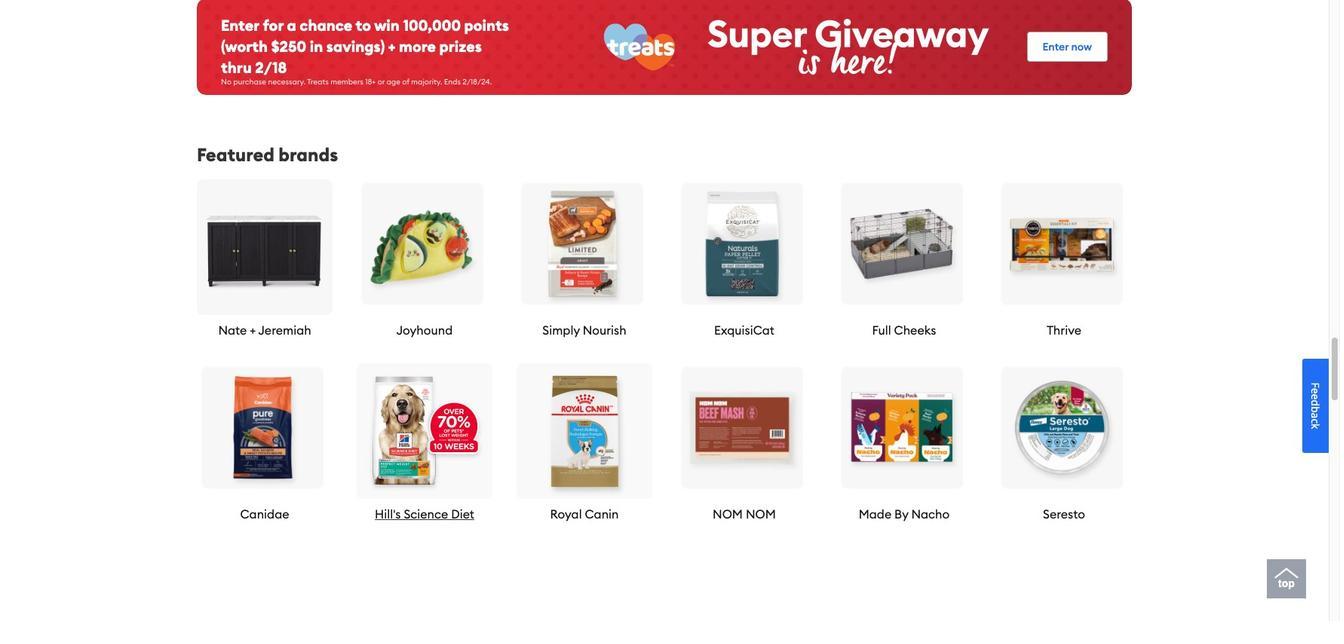 Task type: locate. For each thing, give the bounding box(es) containing it.
1 horizontal spatial enter
[[1043, 40, 1069, 54]]

thrive link
[[996, 180, 1132, 340]]

1 vertical spatial a
[[1309, 413, 1323, 419]]

for
[[263, 16, 284, 35]]

enter left the now
[[1043, 40, 1069, 54]]

cheeks
[[894, 323, 936, 338]]

enter up (worth
[[221, 16, 259, 35]]

enter inside enter for a chance to win 100,000 points (worth $250 in savings) + more prizes thru 2/18
[[221, 16, 259, 35]]

a up k
[[1309, 413, 1323, 419]]

enter for a chance to win 100,000 points (worth $250 in savings) + more prizes thru 2/18
[[221, 16, 509, 77]]

joyhound link
[[357, 180, 493, 340]]

canidae
[[240, 507, 289, 522]]

back to top image
[[1275, 562, 1299, 586]]

jeremiah
[[258, 323, 311, 338]]

points
[[464, 16, 509, 35]]

nom
[[713, 507, 743, 522], [746, 507, 776, 522]]

seresto large dog product image
[[996, 364, 1132, 499]]

made by nacho variety pack image
[[837, 364, 972, 499]]

0 horizontal spatial a
[[287, 16, 296, 35]]

science
[[404, 507, 448, 522]]

0 horizontal spatial enter
[[221, 16, 259, 35]]

joyhound
[[397, 323, 453, 338]]

simply nourish
[[543, 323, 627, 338]]

royal canin
[[550, 507, 619, 522]]

e up d
[[1309, 388, 1323, 394]]

+ right nate
[[250, 323, 256, 338]]

f
[[1309, 383, 1323, 388]]

hill's science diet link
[[357, 364, 493, 524]]

f e e d b a c k button
[[1303, 359, 1329, 453]]

enter now button
[[1027, 32, 1108, 62]]

d
[[1309, 400, 1323, 406]]

thrive
[[1047, 323, 1082, 338]]

e down f
[[1309, 394, 1323, 400]]

+ down win
[[388, 37, 396, 56]]

enter for enter now
[[1043, 40, 1069, 54]]

enter for enter for a chance to win 100,000 points (worth $250 in savings) + more prizes thru 2/18
[[221, 16, 259, 35]]

0 horizontal spatial +
[[250, 323, 256, 338]]

canidae dog food image
[[197, 364, 333, 499]]

1 e from the top
[[1309, 388, 1323, 394]]

small pet habitat image
[[837, 180, 972, 315]]

1 horizontal spatial nom
[[746, 507, 776, 522]]

+
[[388, 37, 396, 56], [250, 323, 256, 338]]

1 horizontal spatial a
[[1309, 413, 1323, 419]]

full cheeks
[[872, 323, 936, 338]]

0 vertical spatial a
[[287, 16, 296, 35]]

to
[[356, 16, 371, 35]]

royal canin dog food bag image
[[517, 364, 652, 499]]

1 nom from the left
[[713, 507, 743, 522]]

by
[[895, 507, 909, 522]]

enter now
[[1043, 40, 1092, 54]]

0 horizontal spatial nom
[[713, 507, 743, 522]]

nate
[[218, 323, 247, 338]]

a right for
[[287, 16, 296, 35]]

nate + jeremiah stand image
[[197, 180, 333, 315]]

enter inside button
[[1043, 40, 1069, 54]]

1 vertical spatial enter
[[1043, 40, 1069, 54]]

a inside button
[[1309, 413, 1323, 419]]

0 vertical spatial enter
[[221, 16, 259, 35]]

nom nom link
[[677, 364, 812, 524]]

1 horizontal spatial +
[[388, 37, 396, 56]]

e
[[1309, 388, 1323, 394], [1309, 394, 1323, 400]]

seresto link
[[996, 364, 1132, 524]]

a
[[287, 16, 296, 35], [1309, 413, 1323, 419]]

enter
[[221, 16, 259, 35], [1043, 40, 1069, 54]]

nourish
[[583, 323, 627, 338]]

0 vertical spatial +
[[388, 37, 396, 56]]



Task type: describe. For each thing, give the bounding box(es) containing it.
now
[[1071, 40, 1092, 54]]

top
[[1279, 578, 1295, 590]]

100,000
[[403, 16, 461, 35]]

hill's science diet
[[375, 507, 474, 522]]

exquisicat link
[[677, 180, 812, 340]]

beef mash image
[[677, 364, 812, 499]]

canin
[[585, 507, 619, 522]]

exquisicat
[[714, 323, 775, 338]]

hill's
[[375, 507, 401, 522]]

royal canin link
[[517, 364, 652, 524]]

b
[[1309, 406, 1323, 413]]

c
[[1309, 419, 1323, 424]]

made by nacho link
[[837, 364, 972, 524]]

exquisicat cat litter image
[[677, 180, 812, 315]]

canidae link
[[197, 364, 333, 524]]

f e e d b a c k
[[1309, 383, 1323, 429]]

seresto
[[1043, 507, 1085, 522]]

thrive desert essentials kit image
[[996, 180, 1132, 315]]

savings)
[[326, 37, 385, 56]]

made
[[859, 507, 892, 522]]

nate + jeremiah
[[218, 323, 311, 338]]

+ inside enter for a chance to win 100,000 points (worth $250 in savings) + more prizes thru 2/18
[[388, 37, 396, 56]]

2/18
[[255, 58, 287, 77]]

joyhound dog toy image
[[357, 180, 493, 315]]

1 vertical spatial +
[[250, 323, 256, 338]]

hill's logo, dog & cat food bags and a message about how over 70% of pets lots weight within 10 weeks image
[[357, 364, 493, 499]]

made by nacho
[[859, 507, 950, 522]]

win
[[374, 16, 400, 35]]

k
[[1309, 424, 1323, 429]]

featured
[[197, 143, 275, 166]]

full cheeks link
[[837, 180, 972, 340]]

royal
[[550, 507, 582, 522]]

2 e from the top
[[1309, 394, 1323, 400]]

simply nourish link
[[517, 180, 652, 340]]

nacho
[[911, 507, 950, 522]]

(worth
[[221, 37, 268, 56]]

diet
[[451, 507, 474, 522]]

brands
[[279, 143, 338, 166]]

simply nourish adult dog food image
[[517, 180, 652, 315]]

simply
[[543, 323, 580, 338]]

thru
[[221, 58, 252, 77]]

chance
[[300, 16, 353, 35]]

a inside enter for a chance to win 100,000 points (worth $250 in savings) + more prizes thru 2/18
[[287, 16, 296, 35]]

$250
[[271, 37, 306, 56]]

more
[[399, 37, 436, 56]]

nate + jeremiah link
[[197, 180, 333, 340]]

prizes
[[439, 37, 482, 56]]

in
[[310, 37, 323, 56]]

super giveaway is here callout and the treats logo image
[[197, 0, 1132, 95]]

2 nom from the left
[[746, 507, 776, 522]]

nom nom
[[713, 507, 776, 522]]

full
[[872, 323, 891, 338]]

featured brands
[[197, 143, 338, 166]]



Task type: vqa. For each thing, say whether or not it's contained in the screenshot.
the rightmost the
no



